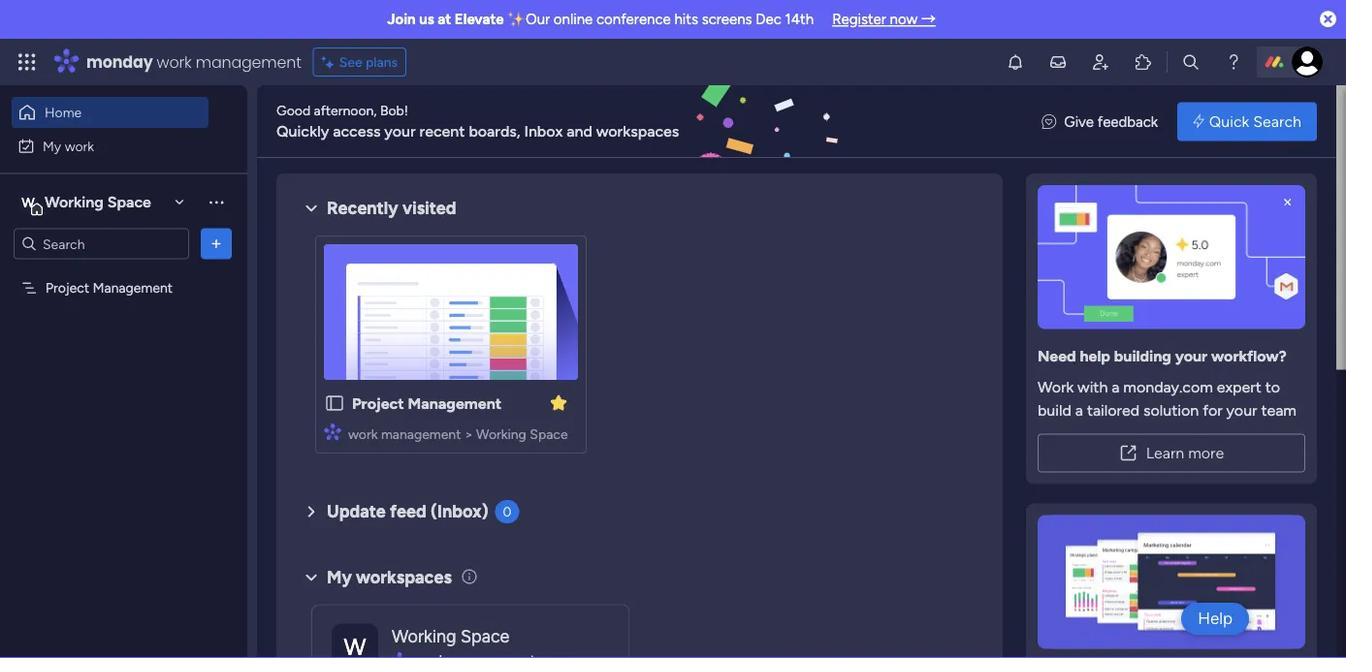 Task type: vqa. For each thing, say whether or not it's contained in the screenshot.
V2 Search image
no



Task type: locate. For each thing, give the bounding box(es) containing it.
2 vertical spatial working
[[392, 626, 457, 647]]

my
[[43, 138, 61, 154], [327, 567, 352, 588]]

project down search in workspace field
[[46, 280, 89, 296]]

1 horizontal spatial workspaces
[[596, 122, 679, 141]]

my down home
[[43, 138, 61, 154]]

close recently visited image
[[300, 197, 323, 220]]

my inside button
[[43, 138, 61, 154]]

working space button
[[311, 605, 630, 659]]

invite members image
[[1091, 52, 1111, 72]]

working
[[45, 193, 104, 212], [476, 426, 527, 442], [392, 626, 457, 647]]

work
[[157, 51, 192, 73], [65, 138, 94, 154], [348, 426, 378, 442]]

1 horizontal spatial my
[[327, 567, 352, 588]]

my right close my workspaces image
[[327, 567, 352, 588]]

home
[[45, 104, 82, 121]]

see plans
[[339, 54, 398, 70]]

0 vertical spatial management
[[93, 280, 173, 296]]

working right >
[[476, 426, 527, 442]]

update
[[327, 502, 386, 522]]

good afternoon, bob! quickly access your recent boards, inbox and workspaces
[[277, 102, 679, 141]]

2 vertical spatial work
[[348, 426, 378, 442]]

management
[[93, 280, 173, 296], [408, 394, 502, 413]]

a right with
[[1112, 378, 1120, 397]]

work inside button
[[65, 138, 94, 154]]

and
[[567, 122, 593, 141]]

2 vertical spatial your
[[1227, 402, 1258, 420]]

working inside workspace selection element
[[45, 193, 104, 212]]

join us at elevate ✨ our online conference hits screens dec 14th
[[387, 11, 814, 28]]

recent
[[420, 122, 465, 141]]

workspace selection element
[[18, 191, 154, 216]]

update feed (inbox)
[[327, 502, 489, 522]]

workspace image inside working space button
[[332, 624, 378, 659]]

team
[[1262, 402, 1297, 420]]

search everything image
[[1182, 52, 1201, 72]]

1 horizontal spatial your
[[1176, 347, 1208, 366]]

for
[[1203, 402, 1223, 420]]

1 horizontal spatial project management
[[352, 394, 502, 413]]

search
[[1254, 113, 1302, 131]]

0 vertical spatial work
[[157, 51, 192, 73]]

open update feed (inbox) image
[[300, 501, 323, 524]]

project
[[46, 280, 89, 296], [352, 394, 404, 413]]

solution
[[1144, 402, 1199, 420]]

project management down search in workspace field
[[46, 280, 173, 296]]

1 horizontal spatial workspace image
[[332, 624, 378, 659]]

0 vertical spatial space
[[107, 193, 151, 212]]

work down home
[[65, 138, 94, 154]]

0 vertical spatial workspaces
[[596, 122, 679, 141]]

boards,
[[469, 122, 521, 141]]

0 horizontal spatial project management
[[46, 280, 173, 296]]

help
[[1080, 347, 1111, 366]]

0 vertical spatial working space
[[45, 193, 151, 212]]

build
[[1038, 402, 1072, 420]]

your inside work with a monday.com expert to build a tailored solution for your team
[[1227, 402, 1258, 420]]

monday
[[86, 51, 153, 73]]

0 horizontal spatial space
[[107, 193, 151, 212]]

visited
[[403, 198, 457, 219]]

select product image
[[17, 52, 37, 72]]

0 horizontal spatial working
[[45, 193, 104, 212]]

✨
[[508, 11, 522, 28]]

space inside button
[[461, 626, 510, 647]]

0 horizontal spatial work
[[65, 138, 94, 154]]

Search in workspace field
[[41, 233, 162, 255]]

help
[[1198, 609, 1233, 629]]

2 vertical spatial space
[[461, 626, 510, 647]]

work for my
[[65, 138, 94, 154]]

workspace image for workspace selection element
[[18, 192, 38, 213]]

1 horizontal spatial working
[[392, 626, 457, 647]]

options image
[[207, 234, 226, 254]]

workspaces right and
[[596, 122, 679, 141]]

your down bob!
[[385, 122, 416, 141]]

at
[[438, 11, 451, 28]]

to
[[1266, 378, 1281, 397]]

1 vertical spatial working space
[[392, 626, 510, 647]]

1 horizontal spatial working space
[[392, 626, 510, 647]]

management up good
[[196, 51, 301, 73]]

recently
[[327, 198, 398, 219]]

working down 'my workspaces'
[[392, 626, 457, 647]]

working space inside workspace selection element
[[45, 193, 151, 212]]

0 horizontal spatial workspaces
[[356, 567, 452, 588]]

work for monday
[[157, 51, 192, 73]]

working space up search in workspace field
[[45, 193, 151, 212]]

bob builder image
[[1292, 47, 1323, 78]]

your down expert
[[1227, 402, 1258, 420]]

workspace image for working space button
[[332, 624, 378, 659]]

0 horizontal spatial my
[[43, 138, 61, 154]]

0 horizontal spatial workspace image
[[18, 192, 38, 213]]

1 horizontal spatial space
[[461, 626, 510, 647]]

2 horizontal spatial working
[[476, 426, 527, 442]]

working right w
[[45, 193, 104, 212]]

a
[[1112, 378, 1120, 397], [1076, 402, 1084, 420]]

hits
[[675, 11, 698, 28]]

1 vertical spatial project
[[352, 394, 404, 413]]

0 vertical spatial project
[[46, 280, 89, 296]]

quickly
[[277, 122, 329, 141]]

0 vertical spatial templates image image
[[1034, 185, 1310, 329]]

0 vertical spatial your
[[385, 122, 416, 141]]

learn more
[[1147, 444, 1225, 463]]

space
[[107, 193, 151, 212], [530, 426, 568, 442], [461, 626, 510, 647]]

w
[[22, 194, 35, 211]]

0 horizontal spatial a
[[1076, 402, 1084, 420]]

screens
[[702, 11, 752, 28]]

0 vertical spatial working
[[45, 193, 104, 212]]

option
[[0, 271, 247, 275]]

0
[[503, 504, 512, 521]]

work right monday
[[157, 51, 192, 73]]

workspaces down update feed (inbox)
[[356, 567, 452, 588]]

2 horizontal spatial space
[[530, 426, 568, 442]]

working space down 'my workspaces'
[[392, 626, 510, 647]]

1 vertical spatial workspace image
[[332, 624, 378, 659]]

→
[[922, 11, 936, 28]]

working space inside button
[[392, 626, 510, 647]]

1 vertical spatial project management
[[352, 394, 502, 413]]

0 vertical spatial management
[[196, 51, 301, 73]]

my work
[[43, 138, 94, 154]]

us
[[419, 11, 434, 28]]

conference
[[597, 11, 671, 28]]

work up the 'update'
[[348, 426, 378, 442]]

see
[[339, 54, 362, 70]]

your up "monday.com"
[[1176, 347, 1208, 366]]

project management up "work management > working space"
[[352, 394, 502, 413]]

>
[[465, 426, 473, 442]]

1 vertical spatial management
[[408, 394, 502, 413]]

management left >
[[381, 426, 461, 442]]

management down search in workspace field
[[93, 280, 173, 296]]

public board image
[[324, 393, 345, 414]]

project management
[[46, 280, 173, 296], [352, 394, 502, 413]]

our
[[526, 11, 550, 28]]

1 vertical spatial my
[[327, 567, 352, 588]]

1 horizontal spatial work
[[157, 51, 192, 73]]

good
[[277, 102, 311, 119]]

quick
[[1210, 113, 1250, 131]]

your
[[385, 122, 416, 141], [1176, 347, 1208, 366], [1227, 402, 1258, 420]]

a right build
[[1076, 402, 1084, 420]]

0 horizontal spatial management
[[93, 280, 173, 296]]

1 vertical spatial management
[[381, 426, 461, 442]]

workspaces
[[596, 122, 679, 141], [356, 567, 452, 588]]

workspaces inside the good afternoon, bob! quickly access your recent boards, inbox and workspaces
[[596, 122, 679, 141]]

1 horizontal spatial a
[[1112, 378, 1120, 397]]

management
[[196, 51, 301, 73], [381, 426, 461, 442]]

0 horizontal spatial project
[[46, 280, 89, 296]]

workspace image containing w
[[18, 192, 38, 213]]

management up "work management > working space"
[[408, 394, 502, 413]]

notifications image
[[1006, 52, 1025, 72]]

2 horizontal spatial your
[[1227, 402, 1258, 420]]

workspace image
[[18, 192, 38, 213], [332, 624, 378, 659]]

my for my workspaces
[[327, 567, 352, 588]]

project right the public board image
[[352, 394, 404, 413]]

0 vertical spatial workspace image
[[18, 192, 38, 213]]

work management > working space
[[348, 426, 568, 442]]

register
[[833, 11, 887, 28]]

project management inside "list box"
[[46, 280, 173, 296]]

working space
[[45, 193, 151, 212], [392, 626, 510, 647]]

need help building your workflow?
[[1038, 347, 1287, 366]]

0 horizontal spatial working space
[[45, 193, 151, 212]]

monday.com
[[1124, 378, 1214, 397]]

0 horizontal spatial your
[[385, 122, 416, 141]]

help image
[[1224, 52, 1244, 72]]

1 vertical spatial work
[[65, 138, 94, 154]]

0 vertical spatial my
[[43, 138, 61, 154]]

templates image image
[[1034, 185, 1310, 329], [1044, 516, 1300, 650]]

0 vertical spatial project management
[[46, 280, 173, 296]]



Task type: describe. For each thing, give the bounding box(es) containing it.
work
[[1038, 378, 1074, 397]]

home button
[[12, 97, 209, 128]]

now
[[890, 11, 918, 28]]

1 vertical spatial templates image image
[[1044, 516, 1300, 650]]

1 horizontal spatial management
[[381, 426, 461, 442]]

inbox image
[[1049, 52, 1068, 72]]

0 horizontal spatial management
[[196, 51, 301, 73]]

my for my work
[[43, 138, 61, 154]]

your inside the good afternoon, bob! quickly access your recent boards, inbox and workspaces
[[385, 122, 416, 141]]

building
[[1115, 347, 1172, 366]]

my work button
[[12, 130, 209, 162]]

recently visited
[[327, 198, 457, 219]]

remove from favorites image
[[549, 393, 569, 413]]

learn
[[1147, 444, 1185, 463]]

1 vertical spatial your
[[1176, 347, 1208, 366]]

apps image
[[1134, 52, 1154, 72]]

plans
[[366, 54, 398, 70]]

1 vertical spatial a
[[1076, 402, 1084, 420]]

join
[[387, 11, 416, 28]]

give feedback
[[1065, 113, 1159, 130]]

tailored
[[1088, 402, 1140, 420]]

project management list box
[[0, 268, 247, 567]]

0 vertical spatial a
[[1112, 378, 1120, 397]]

bob!
[[380, 102, 408, 119]]

workspace options image
[[207, 192, 226, 212]]

access
[[333, 122, 381, 141]]

more
[[1189, 444, 1225, 463]]

feedback
[[1098, 113, 1159, 130]]

v2 bolt switch image
[[1193, 111, 1205, 132]]

give
[[1065, 113, 1094, 130]]

v2 user feedback image
[[1042, 111, 1057, 133]]

elevate
[[455, 11, 504, 28]]

quick search
[[1210, 113, 1302, 131]]

1 horizontal spatial management
[[408, 394, 502, 413]]

see plans button
[[313, 48, 407, 77]]

feed
[[390, 502, 427, 522]]

learn more button
[[1038, 434, 1306, 473]]

dec
[[756, 11, 782, 28]]

project inside project management "list box"
[[46, 280, 89, 296]]

register now → link
[[833, 11, 936, 28]]

inbox
[[524, 122, 563, 141]]

1 vertical spatial working
[[476, 426, 527, 442]]

2 horizontal spatial work
[[348, 426, 378, 442]]

working inside button
[[392, 626, 457, 647]]

workflow?
[[1212, 347, 1287, 366]]

management inside project management "list box"
[[93, 280, 173, 296]]

1 horizontal spatial project
[[352, 394, 404, 413]]

1 vertical spatial workspaces
[[356, 567, 452, 588]]

(inbox)
[[431, 502, 489, 522]]

register now →
[[833, 11, 936, 28]]

help button
[[1182, 603, 1250, 635]]

monday work management
[[86, 51, 301, 73]]

my workspaces
[[327, 567, 452, 588]]

online
[[554, 11, 593, 28]]

1 vertical spatial space
[[530, 426, 568, 442]]

14th
[[785, 11, 814, 28]]

afternoon,
[[314, 102, 377, 119]]

need
[[1038, 347, 1077, 366]]

quick search button
[[1178, 102, 1318, 141]]

with
[[1078, 378, 1108, 397]]

expert
[[1217, 378, 1262, 397]]

close my workspaces image
[[300, 566, 323, 590]]

work with a monday.com expert to build a tailored solution for your team
[[1038, 378, 1297, 420]]



